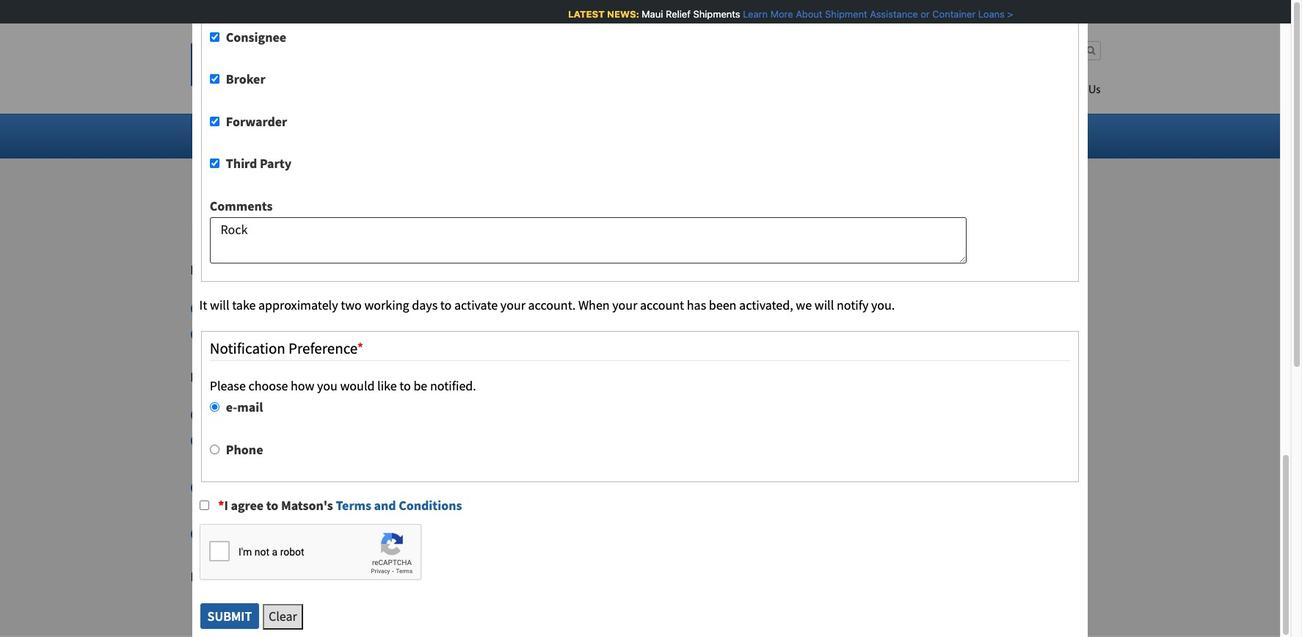 Task type: vqa. For each thing, say whether or not it's contained in the screenshot.
the – within the Individual/One-time shipping other containerized commodities: BOOK/QUOTE – please call 1-800-962- 8766: or
yes



Task type: describe. For each thing, give the bounding box(es) containing it.
time for household
[[303, 432, 328, 449]]

individual/one-time shipping automobile:
[[216, 406, 451, 423]]

party
[[260, 155, 292, 172]]

assistance
[[869, 8, 917, 20]]

automobile:
[[381, 406, 449, 423]]

trucker
[[216, 525, 258, 542]]

take
[[232, 297, 256, 313]]

individual/one- for 8766:
[[216, 479, 303, 496]]

book
[[483, 432, 516, 449]]

how
[[291, 378, 315, 395]]

about
[[795, 8, 822, 20]]

activated,
[[740, 297, 794, 313]]

doing
[[272, 300, 304, 317]]

conditions
[[399, 497, 462, 514]]

when
[[579, 297, 610, 313]]

consignee
[[226, 28, 287, 45]]

household
[[381, 432, 441, 449]]

company inside registration for matson navigation company
[[191, 209, 328, 253]]

and
[[374, 497, 396, 514]]

2 vertical spatial please
[[540, 569, 576, 586]]

it
[[199, 297, 207, 313]]

overview
[[209, 127, 261, 144]]

if
[[191, 569, 198, 586]]

learn more about shipment assistance or container loans > link
[[742, 8, 1013, 20]]

for
[[191, 368, 210, 385]]

962-
[[753, 479, 777, 496]]

0 vertical spatial other
[[230, 368, 261, 385]]

you.
[[872, 297, 896, 313]]

navigation
[[524, 167, 678, 211]]

0 horizontal spatial account
[[369, 569, 413, 586]]

individual/one- for track
[[216, 432, 303, 449]]

is
[[265, 262, 274, 279]]

for all other inquires:
[[191, 368, 316, 385]]

or inside the individual/one-time shipping other containerized commodities: book/quote – please call 1-800-962- 8766: or
[[249, 500, 260, 517]]

book/quote
[[570, 479, 647, 496]]

already
[[244, 325, 285, 342]]

user already registered on matson website needing additional access link
[[216, 325, 594, 342]]

matson's
[[281, 497, 333, 514]]

Search search field
[[954, 41, 1101, 60]]

matson inside registration for matson navigation company
[[413, 167, 517, 211]]

Comments text field
[[210, 217, 968, 264]]

third
[[226, 155, 257, 172]]

latest
[[567, 8, 604, 20]]

preference
[[289, 339, 357, 358]]

maui
[[641, 8, 662, 20]]

following:
[[360, 262, 419, 279]]

ongoing
[[306, 300, 351, 317]]

user already registered on matson website needing additional access
[[216, 325, 594, 342]]

access
[[558, 325, 594, 342]]

blue matson logo with ocean, shipping, truck, rail and logistics written beneath it. image
[[191, 43, 396, 104]]

search image
[[1087, 46, 1096, 55]]

if you intended to register for an account with matson logistics, please
[[191, 569, 578, 586]]

account.
[[528, 297, 576, 313]]

1 individual/one- from the top
[[216, 406, 303, 423]]

phone
[[226, 441, 263, 458]]

1- inside individual/one-time shipping household goods: book – please call 1-888-562-8766: track
[[588, 432, 599, 449]]

8766: inside individual/one-time shipping household goods: book – please call 1-888-562-8766: track
[[647, 432, 676, 449]]

us
[[1089, 84, 1101, 96]]

user
[[216, 325, 241, 342]]

notify
[[837, 297, 869, 313]]

registered
[[288, 325, 343, 342]]

registration for registration is applicable for following:
[[191, 262, 262, 279]]

we
[[796, 297, 812, 313]]

track link for individual/one-time shipping household goods: book – please call 1-888-562-8766:
[[216, 453, 253, 470]]

>
[[1007, 8, 1013, 20]]

to left be at the bottom of the page
[[400, 378, 411, 395]]

company doing ongoing business with matson
[[216, 300, 472, 317]]

trucker link
[[216, 525, 258, 542]]

choose
[[249, 378, 288, 395]]

shipping for household
[[330, 432, 378, 449]]

inquires:
[[264, 368, 316, 385]]

two
[[341, 297, 362, 313]]

other inside the individual/one-time shipping other containerized commodities: book/quote – please call 1-800-962- 8766: or
[[381, 479, 411, 496]]

contact us
[[1048, 84, 1101, 96]]

terms and conditions link
[[336, 497, 462, 514]]

time for other
[[303, 479, 328, 496]]

1 vertical spatial for
[[340, 262, 357, 279]]

* i agree to matson's terms and conditions
[[218, 497, 462, 514]]

e-
[[226, 399, 237, 416]]

register
[[290, 569, 332, 586]]

shipping for other
[[330, 479, 378, 496]]

1- inside the individual/one-time shipping other containerized commodities: book/quote – please call 1-800-962- 8766: or
[[719, 479, 730, 496]]

overview link
[[209, 127, 270, 144]]

business
[[354, 300, 402, 317]]

additional
[[499, 325, 556, 342]]

please
[[210, 378, 246, 395]]

to right days
[[441, 297, 452, 313]]

company doing ongoing business with matson link
[[216, 300, 472, 317]]

mail
[[237, 399, 263, 416]]



Task type: locate. For each thing, give the bounding box(es) containing it.
time inside the individual/one-time shipping other containerized commodities: book/quote – please call 1-800-962- 8766: or
[[303, 479, 328, 496]]

0 vertical spatial 1-
[[588, 432, 599, 449]]

0 horizontal spatial will
[[210, 297, 230, 313]]

or right "i"
[[249, 500, 260, 517]]

track link right "i"
[[263, 500, 300, 517]]

2 shipping from the top
[[330, 432, 378, 449]]

please inside individual/one-time shipping household goods: book – please call 1-888-562-8766: track
[[528, 432, 564, 449]]

0 vertical spatial track
[[216, 453, 253, 470]]

with right an at the bottom of page
[[416, 569, 440, 586]]

individual/one- down mail
[[216, 432, 303, 449]]

your up the additional
[[501, 297, 526, 313]]

1 shipping from the top
[[330, 406, 378, 423]]

0 horizontal spatial –
[[519, 432, 525, 449]]

1 vertical spatial individual/one-
[[216, 432, 303, 449]]

0 vertical spatial for
[[367, 167, 406, 211]]

call left 888-
[[566, 432, 586, 449]]

0 horizontal spatial track link
[[216, 453, 253, 470]]

latest news: maui relief shipments learn more about shipment assistance or container loans >
[[567, 8, 1013, 20]]

1 vertical spatial 1-
[[719, 479, 730, 496]]

shipping inside the individual/one-time shipping other containerized commodities: book/quote – please call 1-800-962- 8766: or
[[330, 479, 378, 496]]

applicable
[[277, 262, 337, 279]]

registration is applicable for following:
[[191, 262, 419, 279]]

call inside individual/one-time shipping household goods: book – please call 1-888-562-8766: track
[[566, 432, 586, 449]]

on
[[346, 325, 360, 342]]

2 individual/one- from the top
[[216, 432, 303, 449]]

1 vertical spatial account
[[369, 569, 413, 586]]

0 vertical spatial call
[[566, 432, 586, 449]]

other up terms and conditions link
[[381, 479, 411, 496]]

0 horizontal spatial other
[[230, 368, 261, 385]]

you
[[317, 378, 338, 395], [201, 569, 221, 586]]

1 vertical spatial shipping
[[330, 432, 378, 449]]

time down individual/one-time shipping automobile:
[[303, 432, 328, 449]]

2 vertical spatial shipping
[[330, 479, 378, 496]]

–
[[519, 432, 525, 449], [649, 479, 656, 496]]

with
[[405, 300, 429, 317], [416, 569, 440, 586]]

None search field
[[954, 41, 1101, 60]]

None radio
[[210, 445, 219, 455]]

shipping up terms
[[330, 479, 378, 496]]

third party
[[226, 155, 292, 172]]

relief
[[665, 8, 690, 20]]

1 horizontal spatial 1-
[[719, 479, 730, 496]]

individual/one- inside individual/one-time shipping household goods: book – please call 1-888-562-8766: track
[[216, 432, 303, 449]]

shipment
[[824, 8, 867, 20]]

1 vertical spatial other
[[381, 479, 411, 496]]

would
[[340, 378, 375, 395]]

will
[[210, 297, 230, 313], [815, 297, 835, 313]]

1 vertical spatial you
[[201, 569, 221, 586]]

8766:
[[647, 432, 676, 449], [216, 500, 246, 517]]

shipping inside individual/one-time shipping household goods: book – please call 1-888-562-8766: track
[[330, 432, 378, 449]]

0 vertical spatial *
[[357, 339, 364, 358]]

other
[[230, 368, 261, 385], [381, 479, 411, 496]]

time inside individual/one-time shipping household goods: book – please call 1-888-562-8766: track
[[303, 432, 328, 449]]

to
[[441, 297, 452, 313], [400, 378, 411, 395], [266, 497, 279, 514], [276, 569, 288, 586]]

8766: up trucker link
[[216, 500, 246, 517]]

other right all
[[230, 368, 261, 385]]

needing
[[451, 325, 496, 342]]

registration inside registration for matson navigation company
[[191, 167, 360, 211]]

track up "i"
[[216, 453, 253, 470]]

1 vertical spatial with
[[416, 569, 440, 586]]

0 vertical spatial with
[[405, 300, 429, 317]]

website
[[406, 325, 449, 342]]

please right book
[[528, 432, 564, 449]]

individual/one- inside the individual/one-time shipping other containerized commodities: book/quote – please call 1-800-962- 8766: or
[[216, 479, 303, 496]]

track right "i"
[[263, 500, 300, 517]]

0 vertical spatial please
[[528, 432, 564, 449]]

None checkbox
[[210, 32, 219, 42]]

company up user
[[216, 300, 269, 317]]

0 vertical spatial track link
[[216, 453, 253, 470]]

* left the agree
[[218, 497, 224, 514]]

0 vertical spatial time
[[303, 406, 328, 423]]

individual/one-time shipping other containerized commodities: book/quote – please call 1-800-962- 8766: or
[[216, 479, 777, 517]]

for inside registration for matson navigation company
[[367, 167, 406, 211]]

call inside the individual/one-time shipping other containerized commodities: book/quote – please call 1-800-962- 8766: or
[[697, 479, 716, 496]]

1 horizontal spatial account
[[640, 297, 685, 313]]

notification
[[210, 339, 286, 358]]

will right it
[[210, 297, 230, 313]]

account right an at the bottom of page
[[369, 569, 413, 586]]

1 horizontal spatial track link
[[263, 500, 300, 517]]

2 registration from the top
[[191, 262, 262, 279]]

0 horizontal spatial your
[[501, 297, 526, 313]]

shipping down individual/one-time shipping automobile:
[[330, 432, 378, 449]]

be
[[414, 378, 428, 395]]

0 horizontal spatial or
[[249, 500, 260, 517]]

3 time from the top
[[303, 479, 328, 496]]

activate
[[455, 297, 498, 313]]

3 individual/one- from the top
[[216, 479, 303, 496]]

1- left 562-
[[588, 432, 599, 449]]

account left "has"
[[640, 297, 685, 313]]

you right 'if'
[[201, 569, 221, 586]]

0 vertical spatial 8766:
[[647, 432, 676, 449]]

company up is
[[191, 209, 328, 253]]

learn
[[742, 8, 767, 20]]

terms
[[336, 497, 372, 514]]

news:
[[606, 8, 639, 20]]

track
[[216, 453, 253, 470], [263, 500, 300, 517]]

it will take approximately two working days to activate your account. when your account has been activated, we will notify you.
[[199, 297, 896, 313]]

0 vertical spatial individual/one-
[[216, 406, 303, 423]]

1 horizontal spatial will
[[815, 297, 835, 313]]

1 horizontal spatial *
[[357, 339, 364, 358]]

time down the how
[[303, 406, 328, 423]]

notification preference *
[[210, 339, 364, 358]]

1 horizontal spatial you
[[317, 378, 338, 395]]

8766: right 888-
[[647, 432, 676, 449]]

notified.
[[430, 378, 477, 395]]

contact us link
[[1026, 77, 1101, 107]]

i
[[224, 497, 228, 514]]

0 horizontal spatial 8766:
[[216, 500, 246, 517]]

2 your from the left
[[613, 297, 638, 313]]

working
[[365, 297, 410, 313]]

individual/one- down choose
[[216, 406, 303, 423]]

container
[[932, 8, 975, 20]]

2 vertical spatial time
[[303, 479, 328, 496]]

1 horizontal spatial 8766:
[[647, 432, 676, 449]]

1 registration from the top
[[191, 167, 360, 211]]

for
[[367, 167, 406, 211], [340, 262, 357, 279], [334, 569, 350, 586]]

0 horizontal spatial *
[[218, 497, 224, 514]]

562-
[[623, 432, 647, 449]]

track link up "i"
[[216, 453, 253, 470]]

containerized
[[413, 479, 489, 496]]

track inside individual/one-time shipping household goods: book – please call 1-888-562-8766: track
[[216, 453, 253, 470]]

broker
[[226, 71, 266, 87]]

1 vertical spatial *
[[218, 497, 224, 514]]

time
[[303, 406, 328, 423], [303, 432, 328, 449], [303, 479, 328, 496]]

or left container
[[920, 8, 929, 20]]

0 vertical spatial shipping
[[330, 406, 378, 423]]

please left 800-
[[658, 479, 694, 496]]

1 vertical spatial time
[[303, 432, 328, 449]]

1 will from the left
[[210, 297, 230, 313]]

None checkbox
[[210, 74, 219, 84], [210, 117, 219, 126], [210, 159, 219, 168], [199, 501, 209, 511], [210, 74, 219, 84], [210, 117, 219, 126], [210, 159, 219, 168], [199, 501, 209, 511]]

1 vertical spatial 8766:
[[216, 500, 246, 517]]

0 horizontal spatial call
[[566, 432, 586, 449]]

to right the agree
[[266, 497, 279, 514]]

individual/one-time shipping household goods: book – please call 1-888-562-8766: track
[[216, 432, 679, 470]]

1 vertical spatial company
[[216, 300, 269, 317]]

1 time from the top
[[303, 406, 328, 423]]

registration up 'take'
[[191, 262, 262, 279]]

0 vertical spatial company
[[191, 209, 328, 253]]

more
[[770, 8, 792, 20]]

matson
[[413, 167, 517, 211], [432, 300, 472, 317], [363, 325, 403, 342], [443, 569, 483, 586]]

shipping
[[330, 406, 378, 423], [330, 432, 378, 449], [330, 479, 378, 496]]

approximately
[[259, 297, 338, 313]]

– inside the individual/one-time shipping other containerized commodities: book/quote – please call 1-800-962- 8766: or
[[649, 479, 656, 496]]

track link for individual/one-time shipping other containerized commodities: book/quote – please call 1-800-962- 8766: or
[[263, 500, 300, 517]]

3 shipping from the top
[[330, 479, 378, 496]]

like
[[378, 378, 397, 395]]

or
[[920, 8, 929, 20], [249, 500, 260, 517]]

1 horizontal spatial call
[[697, 479, 716, 496]]

call
[[566, 432, 586, 449], [697, 479, 716, 496]]

logistics,
[[486, 569, 537, 586]]

888-
[[599, 432, 623, 449]]

an
[[352, 569, 366, 586]]

1 horizontal spatial your
[[613, 297, 638, 313]]

please right logistics, at bottom
[[540, 569, 576, 586]]

1 vertical spatial registration
[[191, 262, 262, 279]]

your right 'when'
[[613, 297, 638, 313]]

1 horizontal spatial or
[[920, 8, 929, 20]]

registration
[[191, 167, 360, 211], [191, 262, 262, 279]]

1 horizontal spatial other
[[381, 479, 411, 496]]

with up website
[[405, 300, 429, 317]]

None button
[[199, 603, 260, 630]]

0 vertical spatial or
[[920, 8, 929, 20]]

800-
[[730, 479, 753, 496]]

1 your from the left
[[501, 297, 526, 313]]

been
[[709, 297, 737, 313]]

top menu navigation
[[569, 77, 1101, 107]]

loans
[[978, 8, 1004, 20]]

– right book/quote
[[649, 479, 656, 496]]

1 vertical spatial call
[[697, 479, 716, 496]]

2 will from the left
[[815, 297, 835, 313]]

2 vertical spatial individual/one-
[[216, 479, 303, 496]]

– inside individual/one-time shipping household goods: book – please call 1-888-562-8766: track
[[519, 432, 525, 449]]

company
[[191, 209, 328, 253], [216, 300, 269, 317]]

registration down overview link
[[191, 167, 360, 211]]

time up matson's
[[303, 479, 328, 496]]

goods:
[[444, 432, 481, 449]]

0 horizontal spatial track
[[216, 453, 253, 470]]

your
[[501, 297, 526, 313], [613, 297, 638, 313]]

registration for matson navigation company
[[191, 167, 678, 253]]

you right the how
[[317, 378, 338, 395]]

1 vertical spatial –
[[649, 479, 656, 496]]

0 horizontal spatial 1-
[[588, 432, 599, 449]]

will right we
[[815, 297, 835, 313]]

1 vertical spatial or
[[249, 500, 260, 517]]

account
[[640, 297, 685, 313], [369, 569, 413, 586]]

comments
[[210, 197, 273, 214]]

1 vertical spatial please
[[658, 479, 694, 496]]

all
[[213, 368, 227, 385]]

* up would
[[357, 339, 364, 358]]

– right book
[[519, 432, 525, 449]]

1-
[[588, 432, 599, 449], [719, 479, 730, 496]]

registration for registration for matson navigation company
[[191, 167, 360, 211]]

please inside the individual/one-time shipping other containerized commodities: book/quote – please call 1-800-962- 8766: or
[[658, 479, 694, 496]]

2 time from the top
[[303, 432, 328, 449]]

1 vertical spatial track
[[263, 500, 300, 517]]

days
[[412, 297, 438, 313]]

0 horizontal spatial you
[[201, 569, 221, 586]]

call left 800-
[[697, 479, 716, 496]]

None radio
[[210, 403, 219, 412]]

1 horizontal spatial –
[[649, 479, 656, 496]]

forwarder
[[226, 113, 287, 130]]

contact
[[1048, 84, 1087, 96]]

shipping down would
[[330, 406, 378, 423]]

0 vertical spatial you
[[317, 378, 338, 395]]

8766: inside the individual/one-time shipping other containerized commodities: book/quote – please call 1-800-962- 8766: or
[[216, 500, 246, 517]]

time for automobile:
[[303, 406, 328, 423]]

1 horizontal spatial track
[[263, 500, 300, 517]]

0 vertical spatial –
[[519, 432, 525, 449]]

0 vertical spatial account
[[640, 297, 685, 313]]

2 vertical spatial for
[[334, 569, 350, 586]]

individual/one- up the agree
[[216, 479, 303, 496]]

shipments
[[692, 8, 740, 20]]

please choose how you would like to be notified.
[[210, 378, 477, 395]]

None reset field
[[263, 604, 303, 630]]

1- left 962-
[[719, 479, 730, 496]]

1 vertical spatial track link
[[263, 500, 300, 517]]

to left register
[[276, 569, 288, 586]]

has
[[687, 297, 707, 313]]

intended
[[224, 569, 274, 586]]

shipping for automobile:
[[330, 406, 378, 423]]

0 vertical spatial registration
[[191, 167, 360, 211]]



